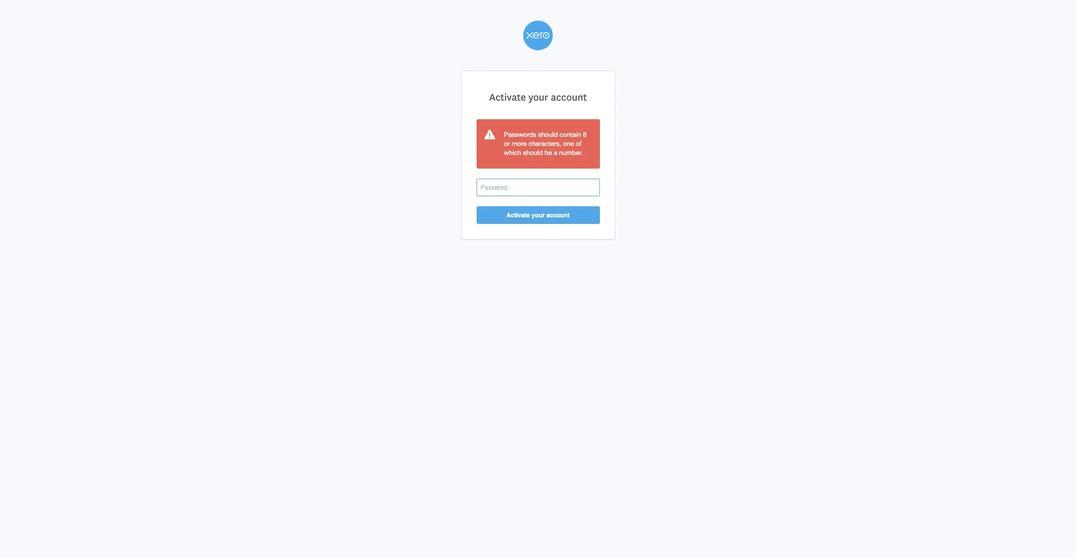 Task type: vqa. For each thing, say whether or not it's contained in the screenshot.
the Forgot password?
no



Task type: describe. For each thing, give the bounding box(es) containing it.
your
[[529, 92, 549, 103]]

activate
[[489, 92, 526, 103]]

characters,
[[529, 140, 562, 148]]

0 vertical spatial should
[[538, 131, 558, 139]]

passwords should contain 8 or more characters, one of which should be a number.
[[504, 131, 587, 157]]

which
[[504, 149, 522, 157]]



Task type: locate. For each thing, give the bounding box(es) containing it.
1 vertical spatial should
[[523, 149, 543, 157]]

or
[[504, 140, 510, 148]]

one
[[563, 140, 574, 148]]

activate your account
[[489, 92, 587, 103]]

8
[[583, 131, 587, 139]]

should down the characters,
[[523, 149, 543, 157]]

contain
[[560, 131, 581, 139]]

account
[[551, 92, 587, 103]]

a
[[554, 149, 558, 157]]

more
[[512, 140, 527, 148]]

should
[[538, 131, 558, 139], [523, 149, 543, 157]]

Password password field
[[477, 179, 600, 197]]

None submit
[[477, 207, 600, 224]]

be
[[545, 149, 552, 157]]

of
[[576, 140, 582, 148]]

number.
[[559, 149, 583, 157]]

passwords
[[504, 131, 537, 139]]

should up the characters,
[[538, 131, 558, 139]]



